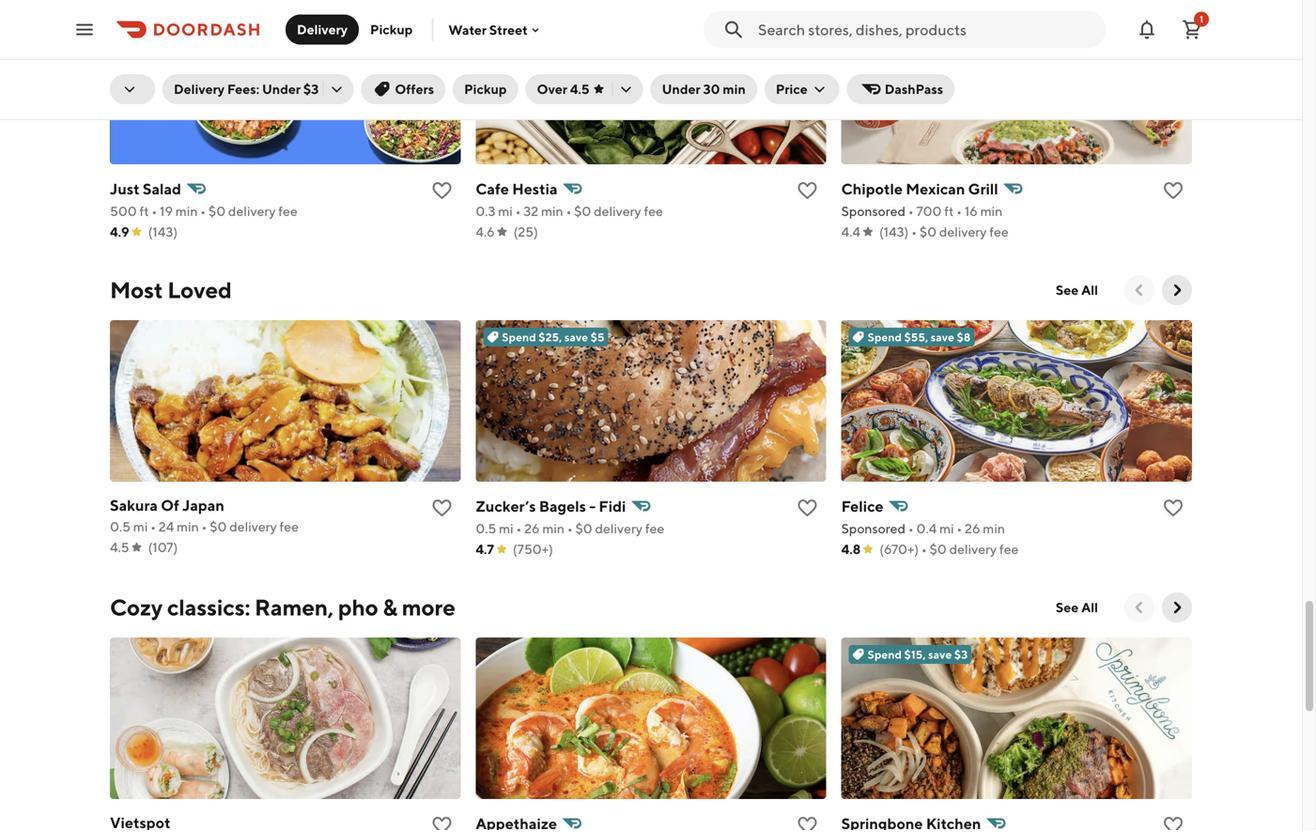 Task type: vqa. For each thing, say whether or not it's contained in the screenshot.
See related to Most Loved
yes



Task type: locate. For each thing, give the bounding box(es) containing it.
1 sponsored from the top
[[841, 203, 906, 219]]

• left 700
[[908, 203, 914, 219]]

2 all from the top
[[1081, 600, 1098, 615]]

0 horizontal spatial 0.5
[[110, 519, 131, 535]]

mi down sakura
[[133, 519, 148, 535]]

2 previous button of carousel image from the top
[[1130, 598, 1149, 617]]

zucker's bagels - fidi
[[476, 497, 626, 515]]

$​0 right the 19
[[209, 203, 226, 219]]

fee inside sakura of japan 0.5 mi • 24 min • $​0 delivery fee
[[280, 519, 299, 535]]

min
[[723, 81, 746, 97], [175, 203, 198, 219], [541, 203, 563, 219], [980, 203, 1003, 219], [177, 519, 199, 535], [542, 521, 565, 536], [983, 521, 1005, 536]]

0 vertical spatial click to add this store to your saved list image
[[431, 179, 453, 202]]

pickup button up offers button
[[359, 15, 424, 45]]

$3
[[303, 81, 319, 97], [954, 648, 968, 661]]

1 vertical spatial sponsored
[[841, 521, 906, 536]]

(750+)
[[513, 542, 553, 557]]

mi
[[498, 203, 513, 219], [133, 519, 148, 535], [499, 521, 514, 536], [940, 521, 954, 536]]

0 vertical spatial $3
[[303, 81, 319, 97]]

1 horizontal spatial $5
[[591, 331, 605, 344]]

ft right 500
[[140, 203, 149, 219]]

0 horizontal spatial pickup
[[370, 22, 413, 37]]

$3 right $15, at the right of page
[[954, 648, 968, 661]]

0.5
[[110, 519, 131, 535], [476, 521, 496, 536]]

0 vertical spatial $0
[[920, 224, 937, 240]]

1 horizontal spatial ft
[[944, 203, 954, 219]]

1 vertical spatial $0
[[930, 542, 947, 557]]

sponsored
[[841, 203, 906, 219], [841, 521, 906, 536]]

see
[[1056, 282, 1079, 298], [1056, 600, 1079, 615]]

all for cozy classics: ramen, pho & more
[[1081, 600, 1098, 615]]

price button
[[765, 74, 840, 104]]

click to add this store to your saved list image
[[431, 179, 453, 202], [1162, 497, 1185, 520], [1162, 815, 1185, 831]]

• left 16
[[957, 203, 962, 219]]

notification bell image
[[1136, 18, 1158, 41]]

0 vertical spatial previous button of carousel image
[[1130, 281, 1149, 300]]

$55,
[[904, 331, 928, 344]]

next button of carousel image
[[1168, 281, 1187, 300], [1168, 598, 1187, 617]]

1 all from the top
[[1081, 282, 1098, 298]]

0 vertical spatial $5
[[226, 13, 240, 26]]

(143) down sponsored • 700 ft • 16 min
[[879, 224, 909, 240]]

save right $25,
[[565, 331, 588, 344]]

• $0 delivery fee
[[909, 224, 1009, 240], [919, 542, 1019, 557]]

water street
[[449, 22, 528, 37]]

0 horizontal spatial $5
[[226, 13, 240, 26]]

click to add this store to your saved list image
[[796, 179, 819, 202], [1162, 179, 1185, 202], [431, 497, 453, 520], [796, 497, 819, 520], [431, 815, 453, 831], [796, 815, 819, 831]]

0 horizontal spatial 26
[[524, 521, 540, 536]]

most loved
[[110, 277, 232, 303]]

0.5 up 4.7
[[476, 521, 496, 536]]

1 horizontal spatial pickup button
[[453, 74, 518, 104]]

$8
[[957, 331, 971, 344]]

2 see from the top
[[1056, 600, 1079, 615]]

2 vertical spatial click to add this store to your saved list image
[[1162, 815, 1185, 831]]

1 vertical spatial pickup button
[[453, 74, 518, 104]]

0 horizontal spatial under
[[262, 81, 301, 97]]

(143) down the 19
[[148, 224, 178, 240]]

$3 for spend $15, save $3
[[954, 648, 968, 661]]

1 see all link from the top
[[1045, 275, 1110, 305]]

mi right 0.3
[[498, 203, 513, 219]]

• $0 delivery fee down the 0.4
[[919, 542, 1019, 557]]

over 4.5
[[537, 81, 590, 97]]

just salad
[[110, 180, 181, 198]]

0 horizontal spatial delivery
[[174, 81, 225, 97]]

$​0 down japan
[[210, 519, 227, 535]]

1 26 from the left
[[524, 521, 540, 536]]

1 vertical spatial $3
[[954, 648, 968, 661]]

$5 right $25,
[[591, 331, 605, 344]]

ft right 700
[[944, 203, 954, 219]]

• left 24
[[150, 519, 156, 535]]

click to add this store to your saved list image for (107)
[[431, 497, 453, 520]]

1 see all from the top
[[1056, 282, 1098, 298]]

4.5
[[570, 81, 590, 97], [110, 540, 129, 555]]

2 under from the left
[[662, 81, 701, 97]]

save right $20,
[[200, 13, 224, 26]]

0 vertical spatial pickup button
[[359, 15, 424, 45]]

4.7
[[476, 542, 494, 557]]

ft
[[140, 203, 149, 219], [944, 203, 954, 219]]

min inside sakura of japan 0.5 mi • 24 min • $​0 delivery fee
[[177, 519, 199, 535]]

1 horizontal spatial (143)
[[879, 224, 909, 240]]

0 vertical spatial sponsored
[[841, 203, 906, 219]]

pickup for rightmost pickup button
[[464, 81, 507, 97]]

0 vertical spatial delivery
[[297, 22, 348, 37]]

sponsored for chipotle mexican grill
[[841, 203, 906, 219]]

$0
[[920, 224, 937, 240], [930, 542, 947, 557]]

pho
[[338, 594, 378, 621]]

$15,
[[904, 648, 926, 661]]

felice
[[841, 497, 884, 515]]

see all link
[[1045, 275, 1110, 305], [1045, 593, 1110, 623]]

under 30 min button
[[651, 74, 757, 104]]

1 horizontal spatial delivery
[[297, 22, 348, 37]]

spend $15, save $3
[[868, 648, 968, 661]]

0 horizontal spatial $3
[[303, 81, 319, 97]]

0 vertical spatial • $0 delivery fee
[[909, 224, 1009, 240]]

1 vertical spatial delivery
[[174, 81, 225, 97]]

1 horizontal spatial 4.5
[[570, 81, 590, 97]]

delivery for delivery
[[297, 22, 348, 37]]

1 vertical spatial see
[[1056, 600, 1079, 615]]

$5 right $20,
[[226, 13, 240, 26]]

1 vertical spatial see all link
[[1045, 593, 1110, 623]]

min right 24
[[177, 519, 199, 535]]

2 (143) from the left
[[879, 224, 909, 240]]

1 vertical spatial next button of carousel image
[[1168, 598, 1187, 617]]

0 vertical spatial see all link
[[1045, 275, 1110, 305]]

loved
[[167, 277, 232, 303]]

ramen,
[[255, 594, 334, 621]]

min right the 0.4
[[983, 521, 1005, 536]]

dashpass
[[885, 81, 943, 97]]

$3 down delivery button
[[303, 81, 319, 97]]

• $0 delivery fee for felice
[[919, 542, 1019, 557]]

most
[[110, 277, 163, 303]]

$​0 right 32 at the top of page
[[574, 203, 591, 219]]

pickup button down water street
[[453, 74, 518, 104]]

0 horizontal spatial ft
[[140, 203, 149, 219]]

2 see all from the top
[[1056, 600, 1098, 615]]

1 next button of carousel image from the top
[[1168, 281, 1187, 300]]

bagels
[[539, 497, 586, 515]]

2 see all link from the top
[[1045, 593, 1110, 623]]

min right the 19
[[175, 203, 198, 219]]

1 vertical spatial pickup
[[464, 81, 507, 97]]

0.3 mi • 32 min • $​0 delivery fee
[[476, 203, 663, 219]]

1 horizontal spatial pickup
[[464, 81, 507, 97]]

all
[[1081, 282, 1098, 298], [1081, 600, 1098, 615]]

more
[[402, 594, 455, 621]]

500
[[110, 203, 137, 219]]

over 4.5 button
[[526, 74, 643, 104]]

spend left $55,
[[868, 331, 902, 344]]

0 vertical spatial see
[[1056, 282, 1079, 298]]

min inside button
[[723, 81, 746, 97]]

water
[[449, 22, 487, 37]]

1 horizontal spatial $3
[[954, 648, 968, 661]]

sponsored down chipotle
[[841, 203, 906, 219]]

(143)
[[148, 224, 178, 240], [879, 224, 909, 240]]

next button of carousel image for cozy classics: ramen, pho & more
[[1168, 598, 1187, 617]]

0 vertical spatial pickup
[[370, 22, 413, 37]]

delivery right the 19
[[228, 203, 276, 219]]

(107)
[[148, 540, 178, 555]]

1 see from the top
[[1056, 282, 1079, 298]]

30
[[703, 81, 720, 97]]

0 vertical spatial see all
[[1056, 282, 1098, 298]]

sponsored • 0.4 mi • 26 min
[[841, 521, 1005, 536]]

•
[[152, 203, 157, 219], [200, 203, 206, 219], [515, 203, 521, 219], [566, 203, 572, 219], [908, 203, 914, 219], [957, 203, 962, 219], [912, 224, 917, 240], [150, 519, 156, 535], [202, 519, 207, 535], [516, 521, 522, 536], [567, 521, 573, 536], [908, 521, 914, 536], [957, 521, 962, 536], [922, 542, 927, 557]]

pickup
[[370, 22, 413, 37], [464, 81, 507, 97]]

pickup up offers button
[[370, 22, 413, 37]]

• right the 19
[[200, 203, 206, 219]]

see all
[[1056, 282, 1098, 298], [1056, 600, 1098, 615]]

spend left $20,
[[136, 13, 170, 26]]

2 next button of carousel image from the top
[[1168, 598, 1187, 617]]

1 horizontal spatial under
[[662, 81, 701, 97]]

fidi
[[599, 497, 626, 515]]

0 vertical spatial next button of carousel image
[[1168, 281, 1187, 300]]

delivery up cozy classics: ramen, pho & more
[[229, 519, 277, 535]]

min right 32 at the top of page
[[541, 203, 563, 219]]

delivery inside button
[[297, 22, 348, 37]]

sponsored • 700 ft • 16 min
[[841, 203, 1003, 219]]

fee
[[278, 203, 298, 219], [644, 203, 663, 219], [990, 224, 1009, 240], [280, 519, 299, 535], [645, 521, 665, 536], [1000, 542, 1019, 557]]

32
[[524, 203, 539, 219]]

1 vertical spatial see all
[[1056, 600, 1098, 615]]

2 sponsored from the top
[[841, 521, 906, 536]]

$0 down 700
[[920, 224, 937, 240]]

1 previous button of carousel image from the top
[[1130, 281, 1149, 300]]

spend for felice
[[868, 331, 902, 344]]

26 up (750+) at left
[[524, 521, 540, 536]]

1 (143) from the left
[[148, 224, 178, 240]]

• down sponsored • 0.4 mi • 26 min
[[922, 542, 927, 557]]

spend
[[136, 13, 170, 26], [502, 331, 536, 344], [868, 331, 902, 344], [868, 648, 902, 661]]

$25,
[[539, 331, 562, 344]]

spend $55, save $8
[[868, 331, 971, 344]]

$0 down the 0.4
[[930, 542, 947, 557]]

offers button
[[361, 74, 445, 104]]

open menu image
[[73, 18, 96, 41]]

cafe hestia
[[476, 180, 558, 198]]

0 vertical spatial 4.5
[[570, 81, 590, 97]]

$0 for chipotle mexican grill
[[920, 224, 937, 240]]

spend left $25,
[[502, 331, 536, 344]]

under right fees:
[[262, 81, 301, 97]]

under
[[262, 81, 301, 97], [662, 81, 701, 97]]

previous button of carousel image
[[1130, 281, 1149, 300], [1130, 598, 1149, 617]]

0.5 down sakura
[[110, 519, 131, 535]]

0 horizontal spatial pickup button
[[359, 15, 424, 45]]

1
[[1200, 14, 1204, 24]]

see all for cozy classics: ramen, pho & more
[[1056, 600, 1098, 615]]

pickup down water street
[[464, 81, 507, 97]]

19
[[160, 203, 173, 219]]

4.6
[[476, 224, 495, 240]]

• $0 delivery fee down 16
[[909, 224, 1009, 240]]

min right 30
[[723, 81, 746, 97]]

4.5 left (107)
[[110, 540, 129, 555]]

cozy classics: ramen, pho & more link
[[110, 593, 455, 623]]

$​0 for zucker's bagels - fidi
[[575, 521, 593, 536]]

under left 30
[[662, 81, 701, 97]]

click to add this store to your saved list image for • $0 delivery fee
[[1162, 179, 1185, 202]]

1 horizontal spatial 26
[[965, 521, 980, 536]]

4.5 right over
[[570, 81, 590, 97]]

save left $8 on the top right
[[931, 331, 955, 344]]

0 horizontal spatial (143)
[[148, 224, 178, 240]]

$​0 down - on the bottom
[[575, 521, 593, 536]]

1 vertical spatial • $0 delivery fee
[[919, 542, 1019, 557]]

save right $15, at the right of page
[[928, 648, 952, 661]]

$5
[[226, 13, 240, 26], [591, 331, 605, 344]]

1 vertical spatial $5
[[591, 331, 605, 344]]

pickup button
[[359, 15, 424, 45], [453, 74, 518, 104]]

• left 32 at the top of page
[[515, 203, 521, 219]]

0 vertical spatial all
[[1081, 282, 1098, 298]]

delivery
[[228, 203, 276, 219], [594, 203, 641, 219], [939, 224, 987, 240], [229, 519, 277, 535], [595, 521, 643, 536], [949, 542, 997, 557]]

1 vertical spatial click to add this store to your saved list image
[[1162, 497, 1185, 520]]

1 vertical spatial all
[[1081, 600, 1098, 615]]

$5 for bagels
[[591, 331, 605, 344]]

$3 for delivery fees: under $3
[[303, 81, 319, 97]]

pickup for top pickup button
[[370, 22, 413, 37]]

26 right the 0.4
[[965, 521, 980, 536]]

sponsored down felice
[[841, 521, 906, 536]]

0 horizontal spatial 4.5
[[110, 540, 129, 555]]

chipotle mexican grill
[[841, 180, 998, 198]]

1 vertical spatial previous button of carousel image
[[1130, 598, 1149, 617]]



Task type: describe. For each thing, give the bounding box(es) containing it.
grill
[[968, 180, 998, 198]]

sakura of japan 0.5 mi • 24 min • $​0 delivery fee
[[110, 497, 299, 535]]

click to add this store to your saved list image for cozy classics: ramen, pho & more
[[1162, 815, 1185, 831]]

1 ft from the left
[[140, 203, 149, 219]]

• left the 19
[[152, 203, 157, 219]]

spend $20, save $5
[[136, 13, 240, 26]]

2 ft from the left
[[944, 203, 954, 219]]

0.5 inside sakura of japan 0.5 mi • 24 min • $​0 delivery fee
[[110, 519, 131, 535]]

500 ft • 19 min • $​0 delivery fee
[[110, 203, 298, 219]]

cafe
[[476, 180, 509, 198]]

japan
[[182, 497, 224, 514]]

cozy classics: ramen, pho & more
[[110, 594, 455, 621]]

mi right the 0.4
[[940, 521, 954, 536]]

all for most loved
[[1081, 282, 1098, 298]]

spend for just salad
[[136, 13, 170, 26]]

dashpass button
[[847, 74, 955, 104]]

salad
[[143, 180, 181, 198]]

700
[[917, 203, 942, 219]]

sakura
[[110, 497, 158, 514]]

delivery button
[[286, 15, 359, 45]]

0.4
[[917, 521, 937, 536]]

under inside button
[[662, 81, 701, 97]]

fees:
[[227, 81, 259, 97]]

click to add this store to your saved list image for (25)
[[796, 179, 819, 202]]

hestia
[[512, 180, 558, 198]]

0.3
[[476, 203, 496, 219]]

save for zucker's bagels - fidi
[[565, 331, 588, 344]]

-
[[589, 497, 596, 515]]

most loved link
[[110, 275, 232, 305]]

zucker's
[[476, 497, 536, 515]]

• down bagels
[[567, 521, 573, 536]]

save for just salad
[[200, 13, 224, 26]]

4.5 inside 'button'
[[570, 81, 590, 97]]

spend $25, save $5
[[502, 331, 605, 344]]

sponsored for felice
[[841, 521, 906, 536]]

4.9
[[110, 224, 129, 240]]

street
[[489, 22, 528, 37]]

mexican
[[906, 180, 965, 198]]

just
[[110, 180, 140, 198]]

see all link for cozy classics: ramen, pho & more
[[1045, 593, 1110, 623]]

1 under from the left
[[262, 81, 301, 97]]

click to add this store to your saved list image for most loved
[[1162, 497, 1185, 520]]

• right 32 at the top of page
[[566, 203, 572, 219]]

$​0 inside sakura of japan 0.5 mi • 24 min • $​0 delivery fee
[[210, 519, 227, 535]]

delivery fees: under $3
[[174, 81, 319, 97]]

(25)
[[514, 224, 538, 240]]

24
[[159, 519, 174, 535]]

4.4
[[841, 224, 861, 240]]

• right the 0.4
[[957, 521, 962, 536]]

min right 16
[[980, 203, 1003, 219]]

delivery inside sakura of japan 0.5 mi • 24 min • $​0 delivery fee
[[229, 519, 277, 535]]

delivery right 32 at the top of page
[[594, 203, 641, 219]]

delivery for delivery fees: under $3
[[174, 81, 225, 97]]

4 items, open order cart image
[[1181, 18, 1204, 41]]

save for felice
[[931, 331, 955, 344]]

see for most loved
[[1056, 282, 1079, 298]]

previous button of carousel image for most loved
[[1130, 281, 1149, 300]]

mi inside sakura of japan 0.5 mi • 24 min • $​0 delivery fee
[[133, 519, 148, 535]]

• up (750+) at left
[[516, 521, 522, 536]]

1 vertical spatial 4.5
[[110, 540, 129, 555]]

under 30 min
[[662, 81, 746, 97]]

see all for most loved
[[1056, 282, 1098, 298]]

Store search: begin typing to search for stores available on DoorDash text field
[[758, 19, 1095, 40]]

4.8
[[841, 542, 861, 557]]

0.5 mi • 26 min • $​0 delivery fee
[[476, 521, 665, 536]]

$​0 for cafe hestia
[[574, 203, 591, 219]]

next button of carousel image for most loved
[[1168, 281, 1187, 300]]

min down zucker's bagels - fidi
[[542, 521, 565, 536]]

• down japan
[[202, 519, 207, 535]]

(143) for 4.4
[[879, 224, 909, 240]]

spend for zucker's bagels - fidi
[[502, 331, 536, 344]]

16
[[965, 203, 978, 219]]

$​0 for just salad
[[209, 203, 226, 219]]

• down sponsored • 700 ft • 16 min
[[912, 224, 917, 240]]

over
[[537, 81, 567, 97]]

$5 for salad
[[226, 13, 240, 26]]

classics:
[[167, 594, 250, 621]]

&
[[383, 594, 397, 621]]

(670+)
[[880, 542, 919, 557]]

mi down zucker's
[[499, 521, 514, 536]]

price
[[776, 81, 808, 97]]

cozy
[[110, 594, 163, 621]]

offers
[[395, 81, 434, 97]]

see all link for most loved
[[1045, 275, 1110, 305]]

see for cozy classics: ramen, pho & more
[[1056, 600, 1079, 615]]

chipotle
[[841, 180, 903, 198]]

of
[[161, 497, 179, 514]]

spend left $15, at the right of page
[[868, 648, 902, 661]]

• $0 delivery fee for chipotle mexican grill
[[909, 224, 1009, 240]]

(143) for 4.9
[[148, 224, 178, 240]]

• left the 0.4
[[908, 521, 914, 536]]

delivery down 16
[[939, 224, 987, 240]]

delivery down fidi
[[595, 521, 643, 536]]

previous button of carousel image for cozy classics: ramen, pho & more
[[1130, 598, 1149, 617]]

water street button
[[449, 22, 543, 37]]

click to add this store to your saved list image for (750+)
[[796, 497, 819, 520]]

$20,
[[173, 13, 197, 26]]

delivery down sponsored • 0.4 mi • 26 min
[[949, 542, 997, 557]]

1 button
[[1173, 11, 1211, 48]]

2 26 from the left
[[965, 521, 980, 536]]

1 horizontal spatial 0.5
[[476, 521, 496, 536]]

$0 for felice
[[930, 542, 947, 557]]



